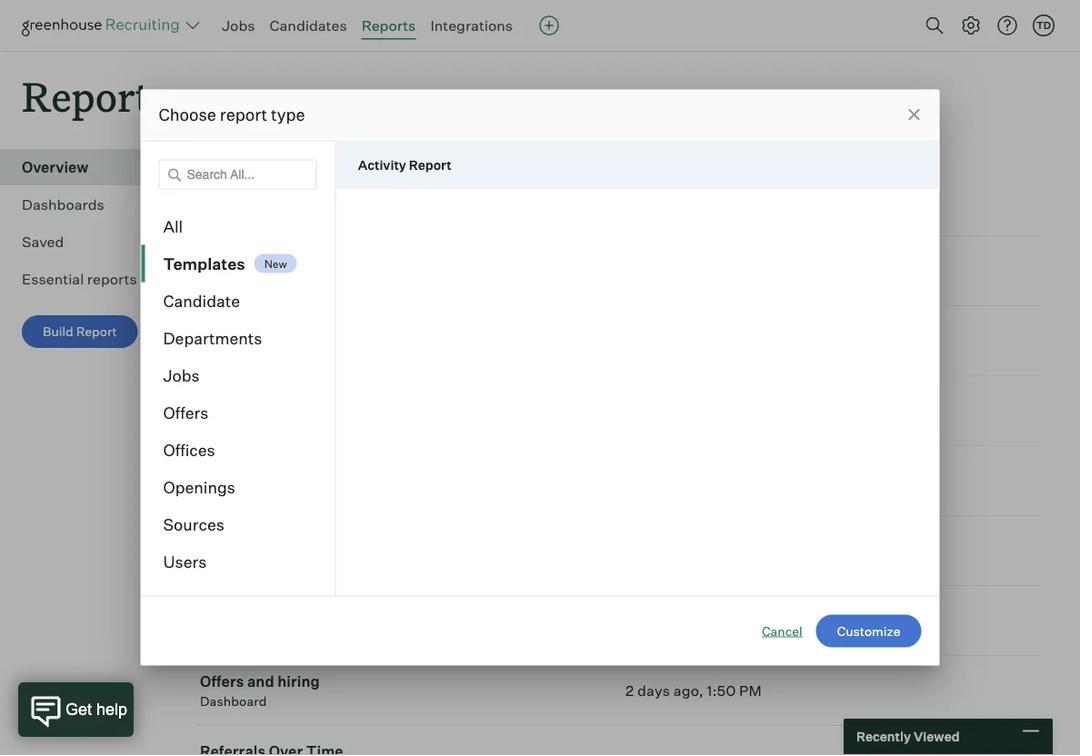 Task type: locate. For each thing, give the bounding box(es) containing it.
1 vertical spatial days
[[638, 682, 671, 701]]

2 for 2 days ago, 4:04 pm
[[626, 612, 634, 631]]

offers
[[200, 253, 244, 271], [163, 403, 209, 423], [200, 673, 244, 692]]

ago,
[[674, 612, 704, 631], [674, 682, 704, 701]]

ago, left the 4:04 on the right bottom of the page
[[674, 612, 704, 631]]

candidate
[[163, 291, 240, 311]]

0 horizontal spatial activity
[[200, 393, 257, 411]]

recently
[[196, 153, 309, 187], [857, 730, 912, 746]]

activity for activity report
[[358, 157, 407, 173]]

0 vertical spatial hiring
[[278, 253, 320, 271]]

1 2 from the top
[[626, 612, 634, 631]]

td button
[[1030, 11, 1059, 40]]

report for build report
[[76, 324, 117, 340]]

td button
[[1033, 15, 1055, 36]]

essential
[[22, 270, 84, 289]]

dashboards
[[22, 196, 104, 214]]

1 vertical spatial recently
[[857, 730, 912, 746]]

openings
[[163, 478, 235, 498]]

2 and from the top
[[247, 673, 274, 692]]

1 vertical spatial offers
[[163, 403, 209, 423]]

report inside choose report type dialog
[[409, 157, 452, 173]]

reports link
[[362, 16, 416, 35]]

jobs left candidates link
[[222, 16, 255, 35]]

recently left viewed
[[857, 730, 912, 746]]

1 vertical spatial jobs
[[163, 366, 200, 386]]

pipeline health dashboard
[[200, 533, 307, 570]]

dashboard inside recruiting efficiency dashboard
[[200, 484, 267, 500]]

pm right 1:50
[[740, 682, 762, 701]]

all
[[163, 217, 183, 237]]

search image
[[924, 15, 946, 36]]

1 horizontal spatial activity
[[358, 157, 407, 173]]

1 vertical spatial pm
[[740, 682, 762, 701]]

0 horizontal spatial jobs
[[163, 366, 200, 386]]

recently viewed
[[196, 153, 405, 187]]

jobs
[[222, 16, 255, 35], [163, 366, 200, 386]]

0 vertical spatial activity
[[358, 157, 407, 173]]

ago, left 1:50
[[674, 682, 704, 701]]

activity inside activity report report
[[200, 393, 257, 411]]

offers inside choose report type dialog
[[163, 403, 209, 423]]

days
[[638, 612, 671, 631], [638, 682, 671, 701]]

1 vertical spatial and
[[247, 673, 274, 692]]

report for activity report
[[409, 157, 452, 173]]

0 vertical spatial offers and hiring dashboard
[[200, 253, 320, 290]]

1 vertical spatial 2
[[626, 682, 634, 701]]

0 vertical spatial ago,
[[674, 612, 704, 631]]

choose report type
[[159, 105, 305, 125]]

1 dashboard from the top
[[200, 274, 267, 290]]

offers and hiring dashboard
[[200, 253, 320, 290], [200, 673, 320, 710]]

jobs inside choose report type dialog
[[163, 366, 200, 386]]

efficiency
[[279, 463, 349, 481]]

report inside build report button
[[76, 324, 117, 340]]

dashboard
[[200, 274, 267, 290], [200, 344, 267, 360], [200, 484, 267, 500], [200, 554, 267, 570], [200, 694, 267, 710]]

choose report type dialog
[[141, 90, 940, 666]]

2 days ago, 1:50 pm
[[626, 682, 762, 701]]

pm
[[744, 612, 767, 631], [740, 682, 762, 701]]

3 dashboard from the top
[[200, 484, 267, 500]]

0 vertical spatial pm
[[744, 612, 767, 631]]

2
[[626, 612, 634, 631], [626, 682, 634, 701]]

departments
[[163, 328, 262, 348]]

report right build on the left
[[76, 324, 117, 340]]

4:04
[[707, 612, 741, 631]]

1:50
[[707, 682, 736, 701]]

dashboard inside pipeline health dashboard
[[200, 554, 267, 570]]

0 vertical spatial recently
[[196, 153, 309, 187]]

overview link
[[22, 157, 160, 178]]

sources
[[163, 515, 225, 535]]

0 vertical spatial reports
[[362, 16, 416, 35]]

report up efficiency
[[260, 393, 309, 411]]

build report button
[[22, 316, 138, 349]]

saved
[[22, 233, 64, 251]]

1 vertical spatial ago,
[[674, 682, 704, 701]]

1 horizontal spatial recently
[[857, 730, 912, 746]]

greenhouse recruiting image
[[22, 15, 186, 36]]

report right viewed
[[409, 157, 452, 173]]

0 horizontal spatial recently
[[196, 153, 309, 187]]

build
[[43, 324, 73, 340]]

1 days from the top
[[638, 612, 671, 631]]

pm right the 4:04 on the right bottom of the page
[[744, 612, 767, 631]]

ago, for 1:50
[[674, 682, 704, 701]]

jobs down departments
[[163, 366, 200, 386]]

0 vertical spatial 2
[[626, 612, 634, 631]]

viewed
[[914, 730, 960, 746]]

ago, for 4:04
[[674, 612, 704, 631]]

reports
[[362, 16, 416, 35], [22, 69, 169, 123]]

reports down greenhouse recruiting 'image'
[[22, 69, 169, 123]]

customize
[[838, 624, 901, 640]]

activity report report
[[200, 393, 309, 430]]

1 offers and hiring dashboard from the top
[[200, 253, 320, 290]]

report for activity report report
[[260, 393, 309, 411]]

templates
[[163, 254, 245, 274]]

overview
[[22, 158, 88, 177]]

hiring
[[278, 253, 320, 271], [278, 673, 320, 692]]

2 ago, from the top
[[674, 682, 704, 701]]

1 horizontal spatial reports
[[362, 16, 416, 35]]

activity inside choose report type dialog
[[358, 157, 407, 173]]

1 vertical spatial hiring
[[278, 673, 320, 692]]

1 vertical spatial offers and hiring dashboard
[[200, 673, 320, 710]]

integrations link
[[431, 16, 513, 35]]

days left the 4:04 on the right bottom of the page
[[638, 612, 671, 631]]

2 days from the top
[[638, 682, 671, 701]]

1 horizontal spatial jobs
[[222, 16, 255, 35]]

recently for recently viewed
[[196, 153, 309, 187]]

sourcing
[[200, 323, 265, 341]]

reports right candidates link
[[362, 16, 416, 35]]

1 ago, from the top
[[674, 612, 704, 631]]

1 vertical spatial activity
[[200, 393, 257, 411]]

pm for 2 days ago, 1:50 pm
[[740, 682, 762, 701]]

0 vertical spatial jobs
[[222, 16, 255, 35]]

sourcing dashboard
[[200, 323, 267, 360]]

Search All... text field
[[159, 160, 317, 190]]

0 vertical spatial days
[[638, 612, 671, 631]]

activity
[[358, 157, 407, 173], [200, 393, 257, 411]]

4 dashboard from the top
[[200, 554, 267, 570]]

days left 1:50
[[638, 682, 671, 701]]

viewed
[[315, 153, 405, 187]]

recently down report
[[196, 153, 309, 187]]

0 horizontal spatial reports
[[22, 69, 169, 123]]

0 vertical spatial and
[[247, 253, 274, 271]]

report
[[409, 157, 452, 173], [76, 324, 117, 340], [260, 393, 309, 411], [200, 414, 242, 430]]

users
[[163, 552, 207, 572]]

activity for activity report report
[[200, 393, 257, 411]]

and
[[247, 253, 274, 271], [247, 673, 274, 692]]

2 2 from the top
[[626, 682, 634, 701]]



Task type: vqa. For each thing, say whether or not it's contained in the screenshot.
2nd Senior from the top
no



Task type: describe. For each thing, give the bounding box(es) containing it.
reports
[[87, 270, 137, 289]]

dashboards link
[[22, 194, 160, 216]]

build report
[[43, 324, 117, 340]]

health
[[262, 533, 307, 551]]

report up offices
[[200, 414, 242, 430]]

days for 2 days ago, 1:50 pm
[[638, 682, 671, 701]]

offices
[[163, 440, 215, 460]]

saved link
[[22, 231, 160, 253]]

1 hiring from the top
[[278, 253, 320, 271]]

2 offers and hiring dashboard from the top
[[200, 673, 320, 710]]

integrations
[[431, 16, 513, 35]]

report
[[220, 105, 268, 125]]

0 vertical spatial offers
[[200, 253, 244, 271]]

2 dashboard from the top
[[200, 344, 267, 360]]

1 vertical spatial reports
[[22, 69, 169, 123]]

pipeline
[[200, 533, 258, 551]]

days for 2 days ago, 4:04 pm
[[638, 612, 671, 631]]

jobs link
[[222, 16, 255, 35]]

choose
[[159, 105, 216, 125]]

recently for recently viewed
[[857, 730, 912, 746]]

recently viewed
[[857, 730, 960, 746]]

activity report
[[358, 157, 452, 173]]

2 hiring from the top
[[278, 673, 320, 692]]

2 vertical spatial offers
[[200, 673, 244, 692]]

essential reports
[[22, 270, 137, 289]]

new
[[264, 257, 287, 270]]

type
[[271, 105, 305, 125]]

candidates
[[270, 16, 347, 35]]

candidates link
[[270, 16, 347, 35]]

5 dashboard from the top
[[200, 694, 267, 710]]

td
[[1037, 19, 1052, 31]]

cancel link
[[762, 623, 803, 641]]

configure image
[[961, 15, 982, 36]]

recruiting
[[200, 463, 276, 481]]

recruiting efficiency dashboard
[[200, 463, 349, 500]]

customize button
[[817, 615, 922, 648]]

2 days ago, 4:04 pm
[[626, 612, 767, 631]]

2 for 2 days ago, 1:50 pm
[[626, 682, 634, 701]]

cancel
[[762, 624, 803, 640]]

1 and from the top
[[247, 253, 274, 271]]

essential reports link
[[22, 269, 160, 290]]

pm for 2 days ago, 4:04 pm
[[744, 612, 767, 631]]



